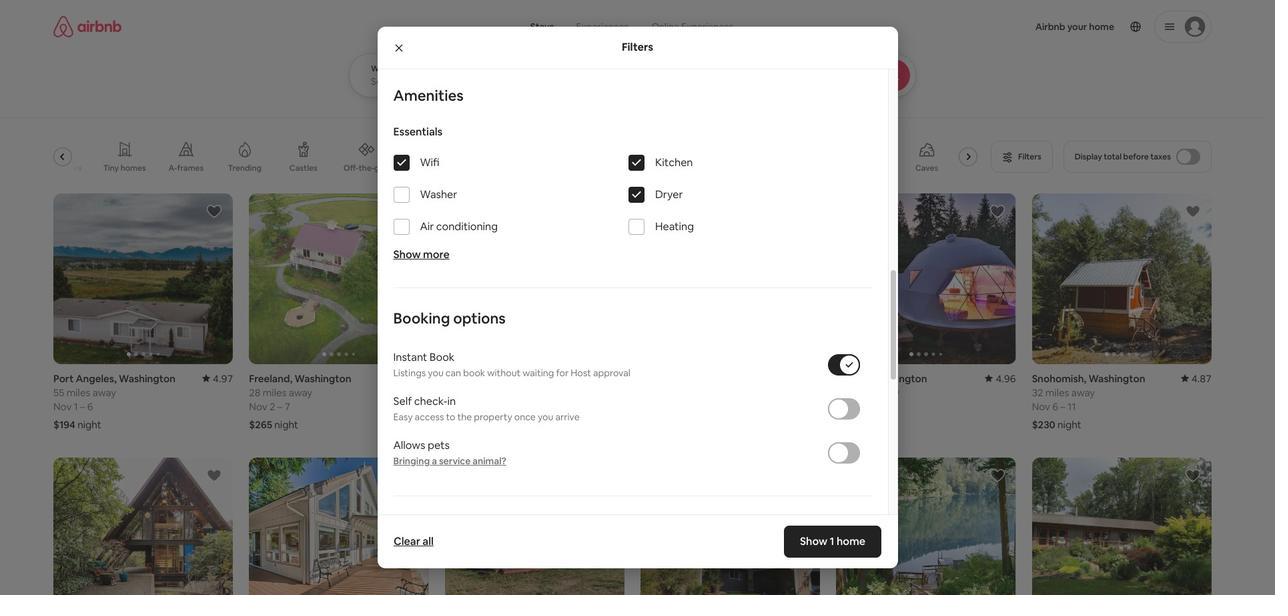 Task type: vqa. For each thing, say whether or not it's contained in the screenshot.
– corresponding to $265
yes



Task type: locate. For each thing, give the bounding box(es) containing it.
nov inside woodinville, washington 13 miles away nov 3 – 8 $285 night
[[445, 400, 463, 413]]

clear all
[[394, 535, 433, 549]]

3 away from the left
[[876, 386, 900, 399]]

6 left the 11
[[1053, 400, 1059, 413]]

0 horizontal spatial you
[[428, 367, 444, 379]]

5.0 out of 5 average rating image
[[404, 372, 429, 385], [600, 372, 625, 385]]

3 nov from the left
[[445, 400, 463, 413]]

washington inside the sultan, washington 34 miles away dec 25 – 30 $485
[[871, 372, 928, 385]]

2 washington from the left
[[295, 372, 351, 385]]

1 vertical spatial you
[[538, 411, 554, 423]]

– right 25
[[871, 400, 876, 413]]

5 away from the left
[[1072, 386, 1096, 399]]

0 horizontal spatial 5.0
[[415, 372, 429, 385]]

0 vertical spatial show
[[394, 248, 421, 262]]

washington for $230
[[1089, 372, 1146, 385]]

5.0 out of 5 average rating image for woodinville, washington 13 miles away nov 3 – 8 $285 night
[[600, 372, 625, 385]]

nov for nov 3 – 8
[[445, 400, 463, 413]]

night for $230
[[1058, 418, 1082, 431]]

add to wishlist: seattle, washington image
[[206, 468, 223, 484]]

1 horizontal spatial experiences
[[682, 21, 734, 33]]

$230
[[1032, 418, 1056, 431]]

night down 8
[[470, 418, 494, 431]]

tiny
[[103, 163, 119, 174]]

experiences button
[[565, 13, 640, 40]]

3 night from the left
[[470, 418, 494, 431]]

1 nov from the left
[[53, 400, 72, 413]]

miles inside snohomish, washington 32 miles away nov 6 – 11 $230 night
[[1046, 386, 1070, 399]]

1 vertical spatial show
[[801, 535, 828, 549]]

night down the 11
[[1058, 418, 1082, 431]]

3 miles from the left
[[850, 386, 874, 399]]

1 washington from the left
[[119, 372, 176, 385]]

away inside woodinville, washington 13 miles away nov 3 – 8 $285 night
[[483, 386, 507, 399]]

wifi
[[420, 156, 440, 170]]

night inside woodinville, washington 13 miles away nov 3 – 8 $285 night
[[470, 418, 494, 431]]

nov left 3
[[445, 400, 463, 413]]

booking options
[[394, 309, 506, 328]]

experiences up filters
[[576, 21, 629, 33]]

1 left 'home' at the bottom of page
[[830, 535, 835, 549]]

5 washington from the left
[[1089, 372, 1146, 385]]

1 up $194
[[74, 400, 78, 413]]

3 – from the left
[[871, 400, 876, 413]]

4.96 out of 5 average rating image
[[986, 372, 1016, 385]]

check-
[[414, 395, 448, 409]]

4 – from the left
[[473, 400, 478, 413]]

4 nov from the left
[[1032, 400, 1051, 413]]

book
[[463, 367, 485, 379]]

$485
[[837, 418, 860, 431]]

miles down snohomish,
[[1046, 386, 1070, 399]]

away up 8
[[483, 386, 507, 399]]

experiences
[[576, 21, 629, 33], [682, 21, 734, 33]]

5.0 out of 5 average rating image for freeland, washington 28 miles away nov 2 – 7 $265 night
[[404, 372, 429, 385]]

off-the-grid
[[344, 163, 390, 173]]

1 6 from the left
[[87, 400, 93, 413]]

show left 'home' at the bottom of page
[[801, 535, 828, 549]]

miles for $265
[[263, 386, 287, 399]]

washington inside woodinville, washington 13 miles away nov 3 – 8 $285 night
[[505, 372, 561, 385]]

5.0 out of 5 average rating image right host
[[600, 372, 625, 385]]

approval
[[593, 367, 631, 379]]

away inside freeland, washington 28 miles away nov 2 – 7 $265 night
[[289, 386, 313, 399]]

miles up 2
[[263, 386, 287, 399]]

add to wishlist: quilcene, washington image
[[1186, 468, 1202, 484]]

2 – from the left
[[277, 400, 282, 413]]

2 5.0 from the left
[[611, 372, 625, 385]]

a-frames
[[169, 163, 204, 174]]

display total before taxes button
[[1064, 141, 1212, 173]]

homes
[[121, 163, 146, 174]]

away up the 30
[[876, 386, 900, 399]]

self check-in easy access to the property once you arrive
[[394, 395, 580, 423]]

away inside snohomish, washington 32 miles away nov 6 – 11 $230 night
[[1072, 386, 1096, 399]]

instant book listings you can book without waiting for host approval
[[394, 351, 631, 379]]

2 6 from the left
[[1053, 400, 1059, 413]]

sultan,
[[837, 372, 869, 385]]

night inside freeland, washington 28 miles away nov 2 – 7 $265 night
[[275, 418, 298, 431]]

frames
[[177, 163, 204, 174]]

4 miles from the left
[[457, 386, 481, 399]]

– inside woodinville, washington 13 miles away nov 3 – 8 $285 night
[[473, 400, 478, 413]]

1 horizontal spatial show
[[801, 535, 828, 549]]

group inside filters dialog
[[377, 497, 888, 595]]

trending
[[228, 163, 262, 174]]

6 down angeles,
[[87, 400, 93, 413]]

1 horizontal spatial 6
[[1053, 400, 1059, 413]]

pets
[[428, 439, 450, 453]]

1 miles from the left
[[67, 386, 90, 399]]

away up the 11
[[1072, 386, 1096, 399]]

what can we help you find? tab list
[[520, 13, 640, 40]]

4.96
[[996, 372, 1016, 385]]

1 experiences from the left
[[576, 21, 629, 33]]

5.0 for freeland, washington 28 miles away nov 2 – 7 $265 night
[[415, 372, 429, 385]]

4 washington from the left
[[505, 372, 561, 385]]

30
[[878, 400, 890, 413]]

6
[[87, 400, 93, 413], [1053, 400, 1059, 413]]

1 horizontal spatial 1
[[830, 535, 835, 549]]

for
[[556, 367, 569, 379]]

1 5.0 from the left
[[415, 372, 429, 385]]

conditioning
[[436, 220, 498, 234]]

air
[[420, 220, 434, 234]]

away
[[93, 386, 116, 399], [289, 386, 313, 399], [876, 386, 900, 399], [483, 386, 507, 399], [1072, 386, 1096, 399]]

1 away from the left
[[93, 386, 116, 399]]

1 – from the left
[[80, 400, 85, 413]]

1 horizontal spatial 5.0 out of 5 average rating image
[[600, 372, 625, 385]]

none search field containing stays
[[349, 0, 953, 97]]

group
[[28, 131, 983, 183], [53, 194, 233, 364], [249, 194, 429, 364], [445, 194, 625, 364], [641, 194, 821, 364], [837, 194, 1016, 364], [1032, 194, 1212, 364], [53, 458, 233, 595], [249, 458, 429, 595], [445, 458, 625, 595], [641, 458, 821, 595], [837, 458, 1016, 595], [1032, 458, 1212, 595], [377, 497, 888, 595]]

5.0
[[415, 372, 429, 385], [611, 372, 625, 385]]

night for $265
[[275, 418, 298, 431]]

washington
[[119, 372, 176, 385], [295, 372, 351, 385], [871, 372, 928, 385], [505, 372, 561, 385], [1089, 372, 1146, 385]]

snohomish, washington 32 miles away nov 6 – 11 $230 night
[[1032, 372, 1146, 431]]

service
[[439, 455, 471, 467]]

air conditioning
[[420, 220, 498, 234]]

online
[[652, 21, 680, 33]]

– inside freeland, washington 28 miles away nov 2 – 7 $265 night
[[277, 400, 282, 413]]

show
[[394, 248, 421, 262], [801, 535, 828, 549]]

3
[[465, 400, 471, 413]]

washington inside freeland, washington 28 miles away nov 2 – 7 $265 night
[[295, 372, 351, 385]]

1 vertical spatial 1
[[830, 535, 835, 549]]

stays
[[531, 21, 554, 33]]

in
[[448, 395, 456, 409]]

without
[[487, 367, 521, 379]]

5.0 down instant
[[415, 372, 429, 385]]

show left more
[[394, 248, 421, 262]]

away down angeles,
[[93, 386, 116, 399]]

display total before taxes
[[1075, 152, 1172, 162]]

miles inside woodinville, washington 13 miles away nov 3 – 8 $285 night
[[457, 386, 481, 399]]

2 5.0 out of 5 average rating image from the left
[[600, 372, 625, 385]]

6 inside port angeles, washington 55 miles away nov 1 – 6 $194 night
[[87, 400, 93, 413]]

night down '7'
[[275, 418, 298, 431]]

2 away from the left
[[289, 386, 313, 399]]

snohomish,
[[1032, 372, 1087, 385]]

– left '7'
[[277, 400, 282, 413]]

2 miles from the left
[[263, 386, 287, 399]]

7
[[285, 400, 290, 413]]

show for show 1 home
[[801, 535, 828, 549]]

property
[[474, 411, 512, 423]]

night right $194
[[78, 418, 101, 431]]

miles up 25
[[850, 386, 874, 399]]

miles for $285
[[457, 386, 481, 399]]

miles inside freeland, washington 28 miles away nov 2 – 7 $265 night
[[263, 386, 287, 399]]

washer
[[420, 188, 457, 202]]

0 horizontal spatial 6
[[87, 400, 93, 413]]

grid
[[375, 163, 390, 173]]

$194
[[53, 418, 75, 431]]

angeles,
[[76, 372, 117, 385]]

you down book
[[428, 367, 444, 379]]

0 horizontal spatial show
[[394, 248, 421, 262]]

1 night from the left
[[78, 418, 101, 431]]

0 horizontal spatial 1
[[74, 400, 78, 413]]

essentials
[[394, 125, 443, 139]]

nov down 32 at bottom right
[[1032, 400, 1051, 413]]

arrive
[[556, 411, 580, 423]]

nov left 2
[[249, 400, 267, 413]]

nov
[[53, 400, 72, 413], [249, 400, 267, 413], [445, 400, 463, 413], [1032, 400, 1051, 413]]

– left the 11
[[1061, 400, 1066, 413]]

miles for $230
[[1046, 386, 1070, 399]]

domes
[[620, 163, 647, 174]]

filters dialog
[[377, 27, 898, 595]]

1 inside port angeles, washington 55 miles away nov 1 – 6 $194 night
[[74, 400, 78, 413]]

nov down the 55
[[53, 400, 72, 413]]

1 horizontal spatial you
[[538, 411, 554, 423]]

bringing a service animal? button
[[394, 455, 507, 467]]

night inside snohomish, washington 32 miles away nov 6 – 11 $230 night
[[1058, 418, 1082, 431]]

1 horizontal spatial 5.0
[[611, 372, 625, 385]]

add to wishlist: enumclaw, washington image
[[990, 468, 1006, 484]]

28
[[249, 386, 261, 399]]

55
[[53, 386, 64, 399]]

the-
[[359, 163, 375, 173]]

– right 3
[[473, 400, 478, 413]]

miles inside port angeles, washington 55 miles away nov 1 – 6 $194 night
[[67, 386, 90, 399]]

1
[[74, 400, 78, 413], [830, 535, 835, 549]]

washington for $285
[[505, 372, 561, 385]]

– down angeles,
[[80, 400, 85, 413]]

once
[[515, 411, 536, 423]]

5 – from the left
[[1061, 400, 1066, 413]]

– for $230
[[1061, 400, 1066, 413]]

woodinville, washington 13 miles away nov 3 – 8 $285 night
[[445, 372, 561, 431]]

0 horizontal spatial experiences
[[576, 21, 629, 33]]

0 vertical spatial you
[[428, 367, 444, 379]]

– inside snohomish, washington 32 miles away nov 6 – 11 $230 night
[[1061, 400, 1066, 413]]

self
[[394, 395, 412, 409]]

–
[[80, 400, 85, 413], [277, 400, 282, 413], [871, 400, 876, 413], [473, 400, 478, 413], [1061, 400, 1066, 413]]

port angeles, washington 55 miles away nov 1 – 6 $194 night
[[53, 372, 176, 431]]

animal?
[[473, 455, 507, 467]]

add to wishlist: port angeles, washington image
[[206, 204, 223, 220]]

1 5.0 out of 5 average rating image from the left
[[404, 372, 429, 385]]

1 inside show 1 home link
[[830, 535, 835, 549]]

5.0 out of 5 average rating image down instant
[[404, 372, 429, 385]]

away for $285
[[483, 386, 507, 399]]

nov inside snohomish, washington 32 miles away nov 6 – 11 $230 night
[[1032, 400, 1051, 413]]

None search field
[[349, 0, 953, 97]]

4.87 out of 5 average rating image
[[1181, 372, 1212, 385]]

2 night from the left
[[275, 418, 298, 431]]

4 night from the left
[[1058, 418, 1082, 431]]

nov inside freeland, washington 28 miles away nov 2 – 7 $265 night
[[249, 400, 267, 413]]

you inside instant book listings you can book without waiting for host approval
[[428, 367, 444, 379]]

miles right the 55
[[67, 386, 90, 399]]

show 1 home link
[[785, 526, 882, 558]]

you right once
[[538, 411, 554, 423]]

2 nov from the left
[[249, 400, 267, 413]]

you
[[428, 367, 444, 379], [538, 411, 554, 423]]

waiting
[[523, 367, 554, 379]]

home
[[837, 535, 866, 549]]

freeland, washington 28 miles away nov 2 – 7 $265 night
[[249, 372, 351, 431]]

0 horizontal spatial 5.0 out of 5 average rating image
[[404, 372, 429, 385]]

5.0 right host
[[611, 372, 625, 385]]

away up '7'
[[289, 386, 313, 399]]

3 washington from the left
[[871, 372, 928, 385]]

miles up 3
[[457, 386, 481, 399]]

experiences right "online"
[[682, 21, 734, 33]]

washington inside snohomish, washington 32 miles away nov 6 – 11 $230 night
[[1089, 372, 1146, 385]]

0 vertical spatial 1
[[74, 400, 78, 413]]

nov for nov 2 – 7
[[249, 400, 267, 413]]

4 away from the left
[[483, 386, 507, 399]]

5 miles from the left
[[1046, 386, 1070, 399]]

allows
[[394, 439, 425, 453]]



Task type: describe. For each thing, give the bounding box(es) containing it.
you inside self check-in easy access to the property once you arrive
[[538, 411, 554, 423]]

amazing pools
[[411, 163, 467, 174]]

show 1 home
[[801, 535, 866, 549]]

night for $285
[[470, 418, 494, 431]]

2 experiences from the left
[[682, 21, 734, 33]]

add to wishlist: sultan, washington image
[[990, 204, 1006, 220]]

filters
[[622, 40, 654, 54]]

booking
[[394, 309, 450, 328]]

amazing
[[411, 163, 444, 174]]

online experiences
[[652, 21, 734, 33]]

dryer
[[656, 188, 683, 202]]

$285
[[445, 418, 468, 431]]

– inside the sultan, washington 34 miles away dec 25 – 30 $485
[[871, 400, 876, 413]]

book
[[430, 351, 455, 365]]

more
[[423, 248, 450, 262]]

total
[[1104, 152, 1122, 162]]

away for $265
[[289, 386, 313, 399]]

25
[[857, 400, 869, 413]]

display
[[1075, 152, 1103, 162]]

away inside port angeles, washington 55 miles away nov 1 – 6 $194 night
[[93, 386, 116, 399]]

13
[[445, 386, 455, 399]]

group containing national parks
[[28, 131, 983, 183]]

show more
[[394, 248, 450, 262]]

skiing
[[681, 163, 704, 174]]

nov inside port angeles, washington 55 miles away nov 1 – 6 $194 night
[[53, 400, 72, 413]]

$265
[[249, 418, 272, 431]]

away inside the sultan, washington 34 miles away dec 25 – 30 $485
[[876, 386, 900, 399]]

– for $285
[[473, 400, 478, 413]]

away for $230
[[1072, 386, 1096, 399]]

kitchen
[[656, 156, 693, 170]]

amenities
[[394, 86, 464, 105]]

parks
[[61, 163, 82, 173]]

a-
[[169, 163, 177, 174]]

off-
[[344, 163, 359, 173]]

options
[[453, 309, 506, 328]]

2
[[270, 400, 275, 413]]

host
[[571, 367, 591, 379]]

heating
[[656, 220, 694, 234]]

can
[[446, 367, 461, 379]]

show for show more
[[394, 248, 421, 262]]

taxes
[[1151, 152, 1172, 162]]

access
[[415, 411, 444, 423]]

all
[[422, 535, 433, 549]]

add to wishlist: freeland, washington image
[[402, 204, 418, 220]]

washington for $265
[[295, 372, 351, 385]]

port
[[53, 372, 74, 385]]

add to wishlist: brinnon, washington image
[[402, 468, 418, 484]]

nov for nov 6 – 11
[[1032, 400, 1051, 413]]

stays button
[[520, 13, 565, 40]]

– for $265
[[277, 400, 282, 413]]

profile element
[[766, 0, 1212, 53]]

4.97 out of 5 average rating image
[[202, 372, 233, 385]]

dec
[[837, 400, 855, 413]]

sultan, washington 34 miles away dec 25 – 30 $485
[[837, 372, 928, 431]]

miles inside the sultan, washington 34 miles away dec 25 – 30 $485
[[850, 386, 874, 399]]

34
[[837, 386, 848, 399]]

add to wishlist: snohomish, washington image
[[1186, 204, 1202, 220]]

32
[[1032, 386, 1044, 399]]

– inside port angeles, washington 55 miles away nov 1 – 6 $194 night
[[80, 400, 85, 413]]

easy
[[394, 411, 413, 423]]

tiny homes
[[103, 163, 146, 174]]

washington inside port angeles, washington 55 miles away nov 1 – 6 $194 night
[[119, 372, 176, 385]]

clear all button
[[387, 529, 440, 555]]

stays tab panel
[[349, 53, 953, 97]]

bringing
[[394, 455, 430, 467]]

Where field
[[371, 75, 546, 87]]

national
[[28, 163, 59, 173]]

instant
[[394, 351, 427, 365]]

6 inside snohomish, washington 32 miles away nov 6 – 11 $230 night
[[1053, 400, 1059, 413]]

pools
[[446, 163, 467, 174]]

to
[[446, 411, 456, 423]]

the
[[458, 411, 472, 423]]

4.97
[[213, 372, 233, 385]]

8
[[480, 400, 486, 413]]

online experiences link
[[640, 13, 746, 40]]

caves
[[916, 163, 939, 174]]

castles
[[290, 163, 318, 174]]

clear
[[394, 535, 420, 549]]

allows pets bringing a service animal?
[[394, 439, 507, 467]]

show more button
[[394, 248, 450, 262]]

night inside port angeles, washington 55 miles away nov 1 – 6 $194 night
[[78, 418, 101, 431]]

5.0 for woodinville, washington 13 miles away nov 3 – 8 $285 night
[[611, 372, 625, 385]]

woodinville,
[[445, 372, 503, 385]]

11
[[1068, 400, 1076, 413]]

freeland,
[[249, 372, 293, 385]]

experiences inside "button"
[[576, 21, 629, 33]]



